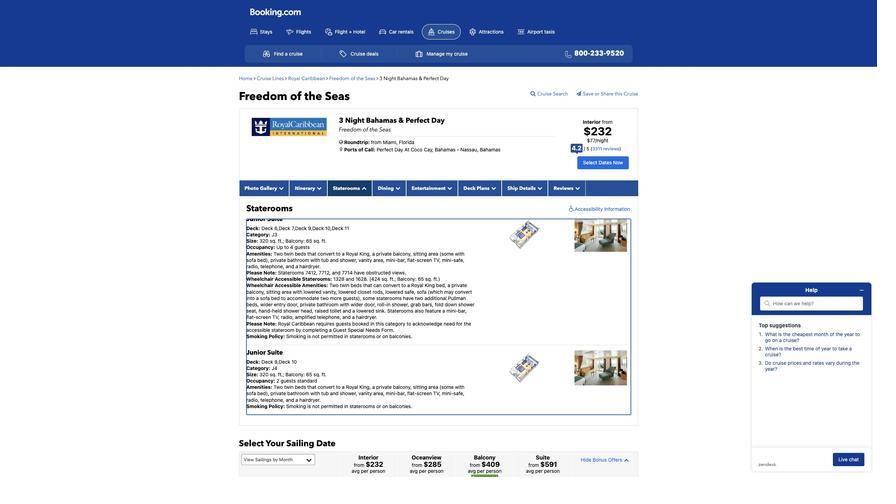 Task type: vqa. For each thing, say whether or not it's contained in the screenshot.
or to the top
yes



Task type: describe. For each thing, give the bounding box(es) containing it.
beds for staterooms:
[[295, 251, 306, 257]]

screen for two twin beds that convert to a royal king, a private balcony, sitting area (some with sofa bed), private bathroom with tub and shower, vanity area, mini-bar, flat-screen tv, mini-safe, radio, telephone, and a hairdryer. please note: staterooms 7412, 7712, and 7714 have obstructed views. wheelchair accessible staterooms: 1328 and 1628. (424 sq. ft.; balcony: 65 sq. ft.) wheelchair accessible amenities:
[[417, 257, 432, 263]]

size: for category: j4 size: 320 sq. ft.; balcony: 65 sq. ft. occupancy: 2 guests standard amenities:
[[246, 372, 258, 378]]

bonus
[[593, 457, 607, 463]]

from for interior from $232 $77 / night
[[602, 119, 613, 125]]

0 horizontal spatial seas
[[325, 89, 350, 104]]

screen inside two twin beds that can convert to a royal king bed, a private balcony, sitting area with lowered vanity, lowered closet rods, lowered safe, sofa (which may convert into a sofa bed to accommodate two more guests), some staterooms have two additional pullman beds, wider entry door, private bathroom with wider door, roll-in shower, grab bars, fold down shower seat, hand-held shower head, raised toilet and a lowered sink. staterooms also feature a mini-bar, flat-screen tv, radio, amplified telephone, and a hairdryer. please note:
[[256, 315, 271, 320]]

occupancy: for j3
[[246, 244, 275, 250]]

policy: inside royal caribbean requires guests booked in this category to acknowledge need for the accessible stateroom by completing a guest special needs form. smoking policy: smoking is not permitted in staterooms or on balconies.
[[269, 334, 285, 340]]

bars,
[[422, 302, 433, 308]]

j3
[[272, 232, 277, 238]]

for
[[456, 321, 463, 327]]

chevron down image for itinerary
[[315, 186, 322, 191]]

the inside royal caribbean requires guests booked in this category to acknowledge need for the accessible stateroom by completing a guest special needs form. smoking policy: smoking is not permitted in staterooms or on balconies.
[[464, 321, 471, 327]]

area inside two twin beds that can convert to a royal king bed, a private balcony, sitting area with lowered vanity, lowered closet rods, lowered safe, sofa (which may convert into a sofa bed to accommodate two more guests), some staterooms have two additional pullman beds, wider entry door, private bathroom with wider door, roll-in shower, grab bars, fold down shower seat, hand-held shower head, raised toilet and a lowered sink. staterooms also feature a mini-bar, flat-screen tv, radio, amplified telephone, and a hairdryer. please note:
[[282, 289, 291, 295]]

1 vertical spatial by
[[273, 457, 278, 463]]

attractions link
[[463, 24, 509, 39]]

tv, for two twin beds that convert to a royal king, a private balcony, sitting area (some with sofa bed), private bathroom with tub and shower, vanity area, mini-bar, flat-screen tv, mini-safe, radio, telephone, and a hairdryer. smoking policy: smoking is not permitted in staterooms or on balconies.
[[433, 391, 441, 397]]

cabin image for deck 9,deck 10 deck on freedom of the seas image
[[575, 351, 627, 386]]

ft. for category: j3 size: 320 sq. ft.; balcony: 65 sq. ft. occupancy: up to 4 guests amenities:
[[322, 238, 326, 244]]

hand-
[[259, 308, 272, 314]]

bathroom inside two twin beds that can convert to a royal king bed, a private balcony, sitting area with lowered vanity, lowered closet rods, lowered safe, sofa (which may convert into a sofa bed to accommodate two more guests), some staterooms have two additional pullman beds, wider entry door, private bathroom with wider door, roll-in shower, grab bars, fold down shower seat, hand-held shower head, raised toilet and a lowered sink. staterooms also feature a mini-bar, flat-screen tv, radio, amplified telephone, and a hairdryer. please note:
[[317, 302, 339, 308]]

policy: inside two twin beds that convert to a royal king, a private balcony, sitting area (some with sofa bed), private bathroom with tub and shower, vanity area, mini-bar, flat-screen tv, mini-safe, radio, telephone, and a hairdryer. smoking policy: smoking is not permitted in staterooms or on balconies.
[[269, 404, 285, 410]]

4.2 / 5 ( 3311 reviews )
[[572, 145, 621, 152]]

/ inside interior from $232 $77 / night
[[595, 138, 597, 144]]

guests),
[[343, 295, 361, 301]]

recommended image
[[471, 475, 498, 478]]

guests inside the category: j4 size: 320 sq. ft.; balcony: 65 sq. ft. occupancy: 2 guests standard amenities:
[[281, 378, 296, 384]]

guests inside category: j3 size: 320 sq. ft.; balcony: 65 sq. ft. occupancy: up to 4 guests amenities:
[[295, 244, 310, 250]]

4.2
[[572, 145, 582, 152]]

roll-
[[377, 302, 387, 308]]

search image
[[530, 91, 537, 96]]

bed,
[[436, 283, 446, 289]]

the down the royal caribbean
[[304, 89, 322, 104]]

airport taxis link
[[512, 24, 561, 39]]

the inside 3 night bahamas & perfect day freedom of the seas
[[370, 126, 378, 134]]

accessibility information link
[[567, 206, 630, 213]]

cruise deals link
[[332, 47, 386, 61]]

0 vertical spatial freedom of the seas
[[329, 75, 375, 82]]

sq. down j4
[[270, 372, 277, 378]]

special
[[348, 327, 364, 333]]

find a cruise
[[274, 51, 303, 57]]

select          dates now link
[[578, 157, 629, 169]]

0 vertical spatial freedom
[[329, 75, 350, 82]]

staterooms inside dropdown button
[[333, 185, 360, 192]]

two twin beds that convert to a royal king, a private balcony, sitting area (some with sofa bed), private bathroom with tub and shower, vanity area, mini-bar, flat-screen tv, mini-safe, radio, telephone, and a hairdryer. please note: staterooms 7412, 7712, and 7714 have obstructed views. wheelchair accessible staterooms: 1328 and 1628. (424 sq. ft.; balcony: 65 sq. ft.) wheelchair accessible amenities:
[[246, 251, 464, 289]]

sailings
[[255, 457, 272, 463]]

category: for category: j4 size: 320 sq. ft.; balcony: 65 sq. ft. occupancy: 2 guests standard amenities:
[[246, 365, 270, 371]]

safe, inside two twin beds that can convert to a royal king bed, a private balcony, sitting area with lowered vanity, lowered closet rods, lowered safe, sofa (which may convert into a sofa bed to accommodate two more guests), some staterooms have two additional pullman beds, wider entry door, private bathroom with wider door, roll-in shower, grab bars, fold down shower seat, hand-held shower head, raised toilet and a lowered sink. staterooms also feature a mini-bar, flat-screen tv, radio, amplified telephone, and a hairdryer. please note:
[[405, 289, 415, 295]]

sq. up king
[[425, 276, 432, 282]]

angle right image for royal caribbean
[[326, 76, 328, 81]]

acknowledge
[[412, 321, 442, 327]]

of down roundtrip:
[[358, 147, 363, 152]]

home
[[239, 75, 253, 82]]

can
[[373, 283, 382, 289]]

(some for two twin beds that convert to a royal king, a private balcony, sitting area (some with sofa bed), private bathroom with tub and shower, vanity area, mini-bar, flat-screen tv, mini-safe, radio, telephone, and a hairdryer. smoking policy: smoking is not permitted in staterooms or on balconies.
[[440, 385, 454, 390]]

hotel
[[353, 29, 365, 35]]

in inside two twin beds that can convert to a royal king bed, a private balcony, sitting area with lowered vanity, lowered closet rods, lowered safe, sofa (which may convert into a sofa bed to accommodate two more guests), some staterooms have two additional pullman beds, wider entry door, private bathroom with wider door, roll-in shower, grab bars, fold down shower seat, hand-held shower head, raised toilet and a lowered sink. staterooms also feature a mini-bar, flat-screen tv, radio, amplified telephone, and a hairdryer. please note:
[[387, 302, 390, 308]]

per for $232
[[361, 469, 368, 475]]

$77
[[587, 138, 595, 144]]

0 vertical spatial or
[[595, 91, 600, 97]]

3311 reviews link
[[592, 146, 619, 152]]

photo
[[245, 185, 259, 192]]

vanity for have
[[359, 257, 372, 263]]

category: j3 size: 320 sq. ft.; balcony: 65 sq. ft. occupancy: up to 4 guests amenities:
[[246, 232, 326, 257]]

suite from $591 avg per person
[[526, 455, 560, 475]]

sq. up standard
[[313, 372, 320, 378]]

bathroom for 7412,
[[287, 257, 309, 263]]

2 vertical spatial day
[[395, 147, 403, 152]]

per for $591
[[535, 469, 543, 475]]

paper plane image
[[576, 91, 583, 96]]

radio, for two twin beds that convert to a royal king, a private balcony, sitting area (some with sofa bed), private bathroom with tub and shower, vanity area, mini-bar, flat-screen tv, mini-safe, radio, telephone, and a hairdryer. smoking policy: smoking is not permitted in staterooms or on balconies.
[[246, 397, 259, 403]]

roundtrip:
[[344, 139, 370, 145]]

bed
[[271, 295, 280, 301]]

not inside royal caribbean requires guests booked in this category to acknowledge need for the accessible stateroom by completing a guest special needs form. smoking policy: smoking is not permitted in staterooms or on balconies.
[[312, 334, 320, 340]]

$232 for interior from $232 $77 / night
[[583, 125, 612, 138]]

month
[[279, 457, 293, 463]]

amenities: inside the category: j4 size: 320 sq. ft.; balcony: 65 sq. ft. occupancy: 2 guests standard amenities:
[[246, 385, 272, 390]]

two inside two twin beds that convert to a royal king, a private balcony, sitting area (some with sofa bed), private bathroom with tub and shower, vanity area, mini-bar, flat-screen tv, mini-safe, radio, telephone, and a hairdryer. smoking policy: smoking is not permitted in staterooms or on balconies.
[[274, 385, 283, 390]]

on inside two twin beds that convert to a royal king, a private balcony, sitting area (some with sofa bed), private bathroom with tub and shower, vanity area, mini-bar, flat-screen tv, mini-safe, radio, telephone, and a hairdryer. smoking policy: smoking is not permitted in staterooms or on balconies.
[[382, 404, 388, 410]]

balconies. inside royal caribbean requires guests booked in this category to acknowledge need for the accessible stateroom by completing a guest special needs form. smoking policy: smoking is not permitted in staterooms or on balconies.
[[389, 334, 412, 340]]

per for $285
[[419, 469, 427, 475]]

balcony, inside two twin beds that can convert to a royal king bed, a private balcony, sitting area with lowered vanity, lowered closet rods, lowered safe, sofa (which may convert into a sofa bed to accommodate two more guests), some staterooms have two additional pullman beds, wider entry door, private bathroom with wider door, roll-in shower, grab bars, fold down shower seat, hand-held shower head, raised toilet and a lowered sink. staterooms also feature a mini-bar, flat-screen tv, radio, amplified telephone, and a hairdryer. please note:
[[246, 289, 265, 295]]

form.
[[381, 327, 395, 333]]

royal caribbean link
[[288, 75, 325, 82]]

of down cruise deals 'link'
[[351, 75, 355, 82]]

7412,
[[305, 270, 317, 276]]

sink.
[[375, 308, 386, 314]]

staterooms inside two twin beds that convert to a royal king, a private balcony, sitting area (some with sofa bed), private bathroom with tub and shower, vanity area, mini-bar, flat-screen tv, mini-safe, radio, telephone, and a hairdryer. please note: staterooms 7412, 7712, and 7714 have obstructed views. wheelchair accessible staterooms: 1328 and 1628. (424 sq. ft.; balcony: 65 sq. ft.) wheelchair accessible amenities:
[[278, 270, 304, 276]]

(some for two twin beds that convert to a royal king, a private balcony, sitting area (some with sofa bed), private bathroom with tub and shower, vanity area, mini-bar, flat-screen tv, mini-safe, radio, telephone, and a hairdryer. please note: staterooms 7412, 7712, and 7714 have obstructed views. wheelchair accessible staterooms: 1328 and 1628. (424 sq. ft.; balcony: 65 sq. ft.) wheelchair accessible amenities:
[[440, 251, 454, 257]]

royal inside royal caribbean requires guests booked in this category to acknowledge need for the accessible stateroom by completing a guest special needs form. smoking policy: smoking is not permitted in staterooms or on balconies.
[[278, 321, 290, 327]]

attractions
[[479, 29, 504, 35]]

3 for 3 night bahamas & perfect day
[[379, 75, 382, 82]]

select your sailing date
[[239, 438, 336, 450]]

cruises
[[438, 29, 455, 35]]

lowered right rods,
[[385, 289, 403, 295]]

balcony from $409 avg per person
[[468, 455, 502, 475]]

at
[[405, 147, 409, 152]]

freedom inside 3 night bahamas & perfect day freedom of the seas
[[339, 126, 362, 134]]

sitting inside two twin beds that can convert to a royal king bed, a private balcony, sitting area with lowered vanity, lowered closet rods, lowered safe, sofa (which may convert into a sofa bed to accommodate two more guests), some staterooms have two additional pullman beds, wider entry door, private bathroom with wider door, roll-in shower, grab bars, fold down shower seat, hand-held shower head, raised toilet and a lowered sink. staterooms also feature a mini-bar, flat-screen tv, radio, amplified telephone, and a hairdryer. please note:
[[266, 289, 280, 295]]

mini- inside two twin beds that can convert to a royal king bed, a private balcony, sitting area with lowered vanity, lowered closet rods, lowered safe, sofa (which may convert into a sofa bed to accommodate two more guests), some staterooms have two additional pullman beds, wider entry door, private bathroom with wider door, roll-in shower, grab bars, fold down shower seat, hand-held shower head, raised toilet and a lowered sink. staterooms also feature a mini-bar, flat-screen tv, radio, amplified telephone, and a hairdryer. please note:
[[447, 308, 458, 314]]

from for suite from $591 avg per person
[[528, 463, 539, 469]]

avg for $409
[[468, 469, 476, 475]]

flat- for two twin beds that convert to a royal king, a private balcony, sitting area (some with sofa bed), private bathroom with tub and shower, vanity area, mini-bar, flat-screen tv, mini-safe, radio, telephone, and a hairdryer. please note: staterooms 7412, 7712, and 7714 have obstructed views. wheelchair accessible staterooms: 1328 and 1628. (424 sq. ft.; balcony: 65 sq. ft.) wheelchair accessible amenities:
[[407, 257, 417, 263]]

views.
[[392, 270, 406, 276]]

cruise for cruise search
[[537, 91, 552, 97]]

hairdryer. for and
[[299, 264, 321, 270]]

entertainment button
[[406, 181, 458, 196]]

sq. down junior suite deck: deck 6,deck 7,deck 9,deck 10,deck 11
[[313, 238, 320, 244]]

in inside two twin beds that convert to a royal king, a private balcony, sitting area (some with sofa bed), private bathroom with tub and shower, vanity area, mini-bar, flat-screen tv, mini-safe, radio, telephone, and a hairdryer. smoking policy: smoking is not permitted in staterooms or on balconies.
[[344, 404, 348, 410]]

balconies. inside two twin beds that convert to a royal king, a private balcony, sitting area (some with sofa bed), private bathroom with tub and shower, vanity area, mini-bar, flat-screen tv, mini-safe, radio, telephone, and a hairdryer. smoking policy: smoking is not permitted in staterooms or on balconies.
[[389, 404, 412, 410]]

select for select          dates now
[[583, 160, 597, 166]]

reviews button
[[548, 181, 586, 196]]

view
[[244, 457, 254, 463]]

cruise right share on the top of page
[[624, 91, 638, 97]]

closet
[[358, 289, 371, 295]]

please inside two twin beds that can convert to a royal king bed, a private balcony, sitting area with lowered vanity, lowered closet rods, lowered safe, sofa (which may convert into a sofa bed to accommodate two more guests), some staterooms have two additional pullman beds, wider entry door, private bathroom with wider door, roll-in shower, grab bars, fold down shower seat, hand-held shower head, raised toilet and a lowered sink. staterooms also feature a mini-bar, flat-screen tv, radio, amplified telephone, and a hairdryer. please note:
[[246, 321, 262, 327]]

photo gallery
[[245, 185, 277, 192]]

or inside two twin beds that convert to a royal king, a private balcony, sitting area (some with sofa bed), private bathroom with tub and shower, vanity area, mini-bar, flat-screen tv, mini-safe, radio, telephone, and a hairdryer. smoking policy: smoking is not permitted in staterooms or on balconies.
[[376, 404, 381, 410]]

night
[[597, 138, 608, 144]]

1 wider from the left
[[260, 302, 273, 308]]

please inside two twin beds that convert to a royal king, a private balcony, sitting area (some with sofa bed), private bathroom with tub and shower, vanity area, mini-bar, flat-screen tv, mini-safe, radio, telephone, and a hairdryer. please note: staterooms 7412, 7712, and 7714 have obstructed views. wheelchair accessible staterooms: 1328 and 1628. (424 sq. ft.; balcony: 65 sq. ft.) wheelchair accessible amenities:
[[246, 270, 262, 276]]

car rentals
[[389, 29, 414, 35]]

into
[[246, 295, 255, 301]]

3311
[[592, 146, 602, 152]]

of inside 3 night bahamas & perfect day freedom of the seas
[[363, 126, 368, 134]]

bar, for two twin beds that convert to a royal king, a private balcony, sitting area (some with sofa bed), private bathroom with tub and shower, vanity area, mini-bar, flat-screen tv, mini-safe, radio, telephone, and a hairdryer. please note: staterooms 7412, 7712, and 7714 have obstructed views. wheelchair accessible staterooms: 1328 and 1628. (424 sq. ft.; balcony: 65 sq. ft.) wheelchair accessible amenities:
[[397, 257, 406, 263]]

night for 3 night bahamas & perfect day
[[384, 75, 396, 82]]

airport
[[527, 29, 543, 35]]

night for 3 night bahamas & perfect day freedom of the seas
[[345, 116, 364, 125]]

may
[[444, 289, 454, 295]]

telephone, for smoking
[[260, 397, 284, 403]]

ft.; for category: j3 size: 320 sq. ft.; balcony: 65 sq. ft. occupancy: up to 4 guests amenities:
[[278, 238, 284, 244]]

beds inside two twin beds that convert to a royal king, a private balcony, sitting area (some with sofa bed), private bathroom with tub and shower, vanity area, mini-bar, flat-screen tv, mini-safe, radio, telephone, and a hairdryer. smoking policy: smoking is not permitted in staterooms or on balconies.
[[295, 385, 306, 390]]

suite inside the suite from $591 avg per person
[[536, 455, 550, 461]]

cruise for cruise deals
[[351, 51, 365, 57]]

miami,
[[383, 139, 398, 145]]

this inside royal caribbean requires guests booked in this category to acknowledge need for the accessible stateroom by completing a guest special needs form. smoking policy: smoking is not permitted in staterooms or on balconies.
[[376, 321, 384, 327]]

accessibility information
[[575, 206, 630, 212]]

tv, inside two twin beds that can convert to a royal king bed, a private balcony, sitting area with lowered vanity, lowered closet rods, lowered safe, sofa (which may convert into a sofa bed to accommodate two more guests), some staterooms have two additional pullman beds, wider entry door, private bathroom with wider door, roll-in shower, grab bars, fold down shower seat, hand-held shower head, raised toilet and a lowered sink. staterooms also feature a mini-bar, flat-screen tv, radio, amplified telephone, and a hairdryer. please note:
[[272, 315, 280, 320]]

not inside two twin beds that convert to a royal king, a private balcony, sitting area (some with sofa bed), private bathroom with tub and shower, vanity area, mini-bar, flat-screen tv, mini-safe, radio, telephone, and a hairdryer. smoking policy: smoking is not permitted in staterooms or on balconies.
[[312, 404, 320, 410]]

angle right image for freedom of the seas
[[377, 76, 378, 81]]

tub for 7712,
[[321, 257, 329, 263]]

chevron down image for photo gallery
[[277, 186, 284, 191]]

1 vertical spatial shower
[[283, 308, 300, 314]]

booking.com home image
[[250, 8, 301, 17]]

2 vertical spatial perfect
[[377, 147, 393, 152]]

convert inside two twin beds that convert to a royal king, a private balcony, sitting area (some with sofa bed), private bathroom with tub and shower, vanity area, mini-bar, flat-screen tv, mini-safe, radio, telephone, and a hairdryer. please note: staterooms 7412, 7712, and 7714 have obstructed views. wheelchair accessible staterooms: 1328 and 1628. (424 sq. ft.; balcony: 65 sq. ft.) wheelchair accessible amenities:
[[318, 251, 335, 257]]

staterooms inside two twin beds that convert to a royal king, a private balcony, sitting area (some with sofa bed), private bathroom with tub and shower, vanity area, mini-bar, flat-screen tv, mini-safe, radio, telephone, and a hairdryer. smoking policy: smoking is not permitted in staterooms or on balconies.
[[350, 404, 375, 410]]

800-233-9520
[[574, 49, 624, 58]]

1 vertical spatial freedom
[[239, 89, 287, 104]]

6,deck
[[274, 225, 290, 231]]

also
[[415, 308, 424, 314]]

3 for 3 night bahamas & perfect day freedom of the seas
[[339, 116, 343, 125]]

that inside two twin beds that convert to a royal king, a private balcony, sitting area (some with sofa bed), private bathroom with tub and shower, vanity area, mini-bar, flat-screen tv, mini-safe, radio, telephone, and a hairdryer. smoking policy: smoking is not permitted in staterooms or on balconies.
[[307, 385, 316, 390]]

lines
[[272, 75, 284, 82]]

guests inside royal caribbean requires guests booked in this category to acknowledge need for the accessible stateroom by completing a guest special needs form. smoking policy: smoking is not permitted in staterooms or on balconies.
[[336, 321, 351, 327]]

florida
[[399, 139, 414, 145]]

occupancy: for j4
[[246, 378, 275, 384]]

manage my cruise
[[427, 51, 468, 57]]

two for with
[[329, 283, 339, 289]]

twin inside two twin beds that convert to a royal king, a private balcony, sitting area (some with sofa bed), private bathroom with tub and shower, vanity area, mini-bar, flat-screen tv, mini-safe, radio, telephone, and a hairdryer. smoking policy: smoking is not permitted in staterooms or on balconies.
[[284, 385, 294, 390]]

interior from $232 avg per person
[[352, 455, 385, 475]]

two for accessible
[[274, 251, 283, 257]]

ft. for category: j4 size: 320 sq. ft.; balcony: 65 sq. ft. occupancy: 2 guests standard amenities:
[[322, 372, 326, 378]]

on inside royal caribbean requires guests booked in this category to acknowledge need for the accessible stateroom by completing a guest special needs form. smoking policy: smoking is not permitted in staterooms or on balconies.
[[382, 334, 388, 340]]

ship details
[[507, 185, 536, 192]]

65 for category: j4 size: 320 sq. ft.; balcony: 65 sq. ft. occupancy: 2 guests standard amenities:
[[306, 372, 312, 378]]

flights
[[296, 29, 311, 35]]

avg for $591
[[526, 469, 534, 475]]

ft.)
[[433, 276, 440, 282]]

royal inside two twin beds that convert to a royal king, a private balcony, sitting area (some with sofa bed), private bathroom with tub and shower, vanity area, mini-bar, flat-screen tv, mini-safe, radio, telephone, and a hairdryer. please note: staterooms 7412, 7712, and 7714 have obstructed views. wheelchair accessible staterooms: 1328 and 1628. (424 sq. ft.; balcony: 65 sq. ft.) wheelchair accessible amenities:
[[346, 251, 358, 257]]

10,deck
[[325, 225, 343, 231]]

have inside two twin beds that convert to a royal king, a private balcony, sitting area (some with sofa bed), private bathroom with tub and shower, vanity area, mini-bar, flat-screen tv, mini-safe, radio, telephone, and a hairdryer. please note: staterooms 7412, 7712, and 7714 have obstructed views. wheelchair accessible staterooms: 1328 and 1628. (424 sq. ft.; balcony: 65 sq. ft.) wheelchair accessible amenities:
[[354, 270, 365, 276]]

balcony: for category: j4 size: 320 sq. ft.; balcony: 65 sq. ft. occupancy: 2 guests standard amenities:
[[286, 372, 305, 378]]

day for 3 night bahamas & perfect day
[[440, 75, 449, 82]]

permitted inside royal caribbean requires guests booked in this category to acknowledge need for the accessible stateroom by completing a guest special needs form. smoking policy: smoking is not permitted in staterooms or on balconies.
[[321, 334, 343, 340]]

king
[[425, 283, 435, 289]]

royal inside two twin beds that can convert to a royal king bed, a private balcony, sitting area with lowered vanity, lowered closet rods, lowered safe, sofa (which may convert into a sofa bed to accommodate two more guests), some staterooms have two additional pullman beds, wider entry door, private bathroom with wider door, roll-in shower, grab bars, fold down shower seat, hand-held shower head, raised toilet and a lowered sink. staterooms also feature a mini-bar, flat-screen tv, radio, amplified telephone, and a hairdryer. please note:
[[411, 283, 423, 289]]

sofa inside two twin beds that convert to a royal king, a private balcony, sitting area (some with sofa bed), private bathroom with tub and shower, vanity area, mini-bar, flat-screen tv, mini-safe, radio, telephone, and a hairdryer. please note: staterooms 7412, 7712, and 7714 have obstructed views. wheelchair accessible staterooms: 1328 and 1628. (424 sq. ft.; balcony: 65 sq. ft.) wheelchair accessible amenities:
[[246, 257, 256, 263]]

wheelchair image
[[567, 206, 575, 213]]

1 wheelchair from the top
[[246, 276, 274, 282]]

bar, inside two twin beds that can convert to a royal king bed, a private balcony, sitting area with lowered vanity, lowered closet rods, lowered safe, sofa (which may convert into a sofa bed to accommodate two more guests), some staterooms have two additional pullman beds, wider entry door, private bathroom with wider door, roll-in shower, grab bars, fold down shower seat, hand-held shower head, raised toilet and a lowered sink. staterooms also feature a mini-bar, flat-screen tv, radio, amplified telephone, and a hairdryer. please note:
[[458, 308, 467, 314]]

note: inside two twin beds that can convert to a royal king bed, a private balcony, sitting area with lowered vanity, lowered closet rods, lowered safe, sofa (which may convert into a sofa bed to accommodate two more guests), some staterooms have two additional pullman beds, wider entry door, private bathroom with wider door, roll-in shower, grab bars, fold down shower seat, hand-held shower head, raised toilet and a lowered sink. staterooms also feature a mini-bar, flat-screen tv, radio, amplified telephone, and a hairdryer. please note:
[[264, 321, 277, 327]]

twin for with
[[340, 283, 349, 289]]

9,deck inside junior suite deck: deck 6,deck 7,deck 9,deck 10,deck 11
[[308, 225, 324, 231]]

or inside royal caribbean requires guests booked in this category to acknowledge need for the accessible stateroom by completing a guest special needs form. smoking policy: smoking is not permitted in staterooms or on balconies.
[[376, 334, 381, 340]]

cruise search
[[537, 91, 568, 97]]

sofa inside two twin beds that convert to a royal king, a private balcony, sitting area (some with sofa bed), private bathroom with tub and shower, vanity area, mini-bar, flat-screen tv, mini-safe, radio, telephone, and a hairdryer. smoking policy: smoking is not permitted in staterooms or on balconies.
[[246, 391, 256, 397]]

travel menu navigation
[[245, 45, 633, 63]]

freedom of the seas main content
[[235, 70, 642, 478]]

bed), for please
[[257, 257, 269, 263]]

shower, for have
[[340, 257, 357, 263]]

ship
[[507, 185, 518, 192]]

grab
[[411, 302, 421, 308]]

800-
[[574, 49, 590, 58]]

deck: for junior suite deck: deck 9,deck 10
[[246, 359, 260, 365]]

area for two twin beds that convert to a royal king, a private balcony, sitting area (some with sofa bed), private bathroom with tub and shower, vanity area, mini-bar, flat-screen tv, mini-safe, radio, telephone, and a hairdryer. smoking policy: smoking is not permitted in staterooms or on balconies.
[[428, 385, 438, 390]]

2 accessible from the top
[[275, 283, 301, 289]]

ft.; inside two twin beds that convert to a royal king, a private balcony, sitting area (some with sofa bed), private bathroom with tub and shower, vanity area, mini-bar, flat-screen tv, mini-safe, radio, telephone, and a hairdryer. please note: staterooms 7412, 7712, and 7714 have obstructed views. wheelchair accessible staterooms: 1328 and 1628. (424 sq. ft.; balcony: 65 sq. ft.) wheelchair accessible amenities:
[[390, 276, 396, 282]]

two twin beds that convert to a royal king, a private balcony, sitting area (some with sofa bed), private bathroom with tub and shower, vanity area, mini-bar, flat-screen tv, mini-safe, radio, telephone, and a hairdryer. smoking policy: smoking is not permitted in staterooms or on balconies.
[[246, 385, 464, 410]]

royal caribbean image
[[252, 118, 327, 136]]

guest
[[333, 327, 346, 333]]

day for 3 night bahamas & perfect day freedom of the seas
[[431, 116, 445, 125]]

telephone, for staterooms
[[260, 264, 284, 270]]

reviews
[[554, 185, 573, 192]]

suite for junior suite deck: deck 6,deck 7,deck 9,deck 10,deck 11
[[267, 215, 283, 224]]

bar, for two twin beds that convert to a royal king, a private balcony, sitting area (some with sofa bed), private bathroom with tub and shower, vanity area, mini-bar, flat-screen tv, mini-safe, radio, telephone, and a hairdryer. smoking policy: smoking is not permitted in staterooms or on balconies.
[[397, 391, 406, 397]]

lowered up guests),
[[339, 289, 356, 295]]

telephone, inside two twin beds that can convert to a royal king bed, a private balcony, sitting area with lowered vanity, lowered closet rods, lowered safe, sofa (which may convert into a sofa bed to accommodate two more guests), some staterooms have two additional pullman beds, wider entry door, private bathroom with wider door, roll-in shower, grab bars, fold down shower seat, hand-held shower head, raised toilet and a lowered sink. staterooms also feature a mini-bar, flat-screen tv, radio, amplified telephone, and a hairdryer. please note:
[[317, 315, 341, 320]]

deck: for junior suite deck: deck 6,deck 7,deck 9,deck 10,deck 11
[[246, 225, 260, 231]]

royal inside two twin beds that convert to a royal king, a private balcony, sitting area (some with sofa bed), private bathroom with tub and shower, vanity area, mini-bar, flat-screen tv, mini-safe, radio, telephone, and a hairdryer. smoking policy: smoking is not permitted in staterooms or on balconies.
[[346, 385, 358, 390]]

amenities: inside category: j3 size: 320 sq. ft.; balcony: 65 sq. ft. occupancy: up to 4 guests amenities:
[[246, 251, 272, 257]]

information
[[604, 206, 630, 212]]

tv, for two twin beds that convert to a royal king, a private balcony, sitting area (some with sofa bed), private bathroom with tub and shower, vanity area, mini-bar, flat-screen tv, mini-safe, radio, telephone, and a hairdryer. please note: staterooms 7412, 7712, and 7714 have obstructed views. wheelchair accessible staterooms: 1328 and 1628. (424 sq. ft.; balcony: 65 sq. ft.) wheelchair accessible amenities:
[[433, 257, 441, 263]]

chevron down image for deck plans
[[490, 186, 496, 191]]

avg for $285
[[410, 469, 418, 475]]

a inside "navigation"
[[285, 51, 288, 57]]

1 horizontal spatial this
[[615, 91, 623, 97]]

king, for staterooms
[[359, 385, 371, 390]]

interior
[[358, 455, 379, 461]]

vanity for staterooms
[[359, 391, 372, 397]]

flat- inside two twin beds that can convert to a royal king bed, a private balcony, sitting area with lowered vanity, lowered closet rods, lowered safe, sofa (which may convert into a sofa bed to accommodate two more guests), some staterooms have two additional pullman beds, wider entry door, private bathroom with wider door, roll-in shower, grab bars, fold down shower seat, hand-held shower head, raised toilet and a lowered sink. staterooms also feature a mini-bar, flat-screen tv, radio, amplified telephone, and a hairdryer. please note:
[[246, 315, 256, 320]]

angle right image for home
[[254, 76, 256, 81]]

select          dates now
[[583, 160, 623, 166]]

lowered up accommodate
[[304, 289, 321, 295]]

category: for category: j3 size: 320 sq. ft.; balcony: 65 sq. ft. occupancy: up to 4 guests amenities:
[[246, 232, 270, 238]]

note: inside two twin beds that convert to a royal king, a private balcony, sitting area (some with sofa bed), private bathroom with tub and shower, vanity area, mini-bar, flat-screen tv, mini-safe, radio, telephone, and a hairdryer. please note: staterooms 7412, 7712, and 7714 have obstructed views. wheelchair accessible staterooms: 1328 and 1628. (424 sq. ft.; balcony: 65 sq. ft.) wheelchair accessible amenities:
[[264, 270, 277, 276]]

more
[[330, 295, 342, 301]]

to inside category: j3 size: 320 sq. ft.; balcony: 65 sq. ft. occupancy: up to 4 guests amenities:
[[284, 244, 289, 250]]

9,deck inside junior suite deck: deck 9,deck 10
[[274, 359, 290, 365]]

interior from $232 $77 / night
[[583, 119, 613, 144]]

now
[[613, 160, 623, 166]]

is inside royal caribbean requires guests booked in this category to acknowledge need for the accessible stateroom by completing a guest special needs form. smoking policy: smoking is not permitted in staterooms or on balconies.
[[307, 334, 311, 340]]

area, for obstructed
[[373, 257, 385, 263]]

to inside two twin beds that convert to a royal king, a private balcony, sitting area (some with sofa bed), private bathroom with tub and shower, vanity area, mini-bar, flat-screen tv, mini-safe, radio, telephone, and a hairdryer. smoking policy: smoking is not permitted in staterooms or on balconies.
[[336, 385, 341, 390]]

deck plans
[[464, 185, 490, 192]]

shower, for staterooms
[[340, 391, 357, 397]]

staterooms inside two twin beds that can convert to a royal king bed, a private balcony, sitting area with lowered vanity, lowered closet rods, lowered safe, sofa (which may convert into a sofa bed to accommodate two more guests), some staterooms have two additional pullman beds, wider entry door, private bathroom with wider door, roll-in shower, grab bars, fold down shower seat, hand-held shower head, raised toilet and a lowered sink. staterooms also feature a mini-bar, flat-screen tv, radio, amplified telephone, and a hairdryer. please note:
[[387, 308, 413, 314]]

have inside two twin beds that can convert to a royal king bed, a private balcony, sitting area with lowered vanity, lowered closet rods, lowered safe, sofa (which may convert into a sofa bed to accommodate two more guests), some staterooms have two additional pullman beds, wider entry door, private bathroom with wider door, roll-in shower, grab bars, fold down shower seat, hand-held shower head, raised toilet and a lowered sink. staterooms also feature a mini-bar, flat-screen tv, radio, amplified telephone, and a hairdryer. please note:
[[403, 295, 414, 301]]

seas inside 3 night bahamas & perfect day freedom of the seas
[[379, 126, 391, 134]]

nassau,
[[460, 147, 479, 152]]

entry
[[274, 302, 286, 308]]

raised
[[315, 308, 329, 314]]

shower, inside two twin beds that can convert to a royal king bed, a private balcony, sitting area with lowered vanity, lowered closet rods, lowered safe, sofa (which may convert into a sofa bed to accommodate two more guests), some staterooms have two additional pullman beds, wider entry door, private bathroom with wider door, roll-in shower, grab bars, fold down shower seat, hand-held shower head, raised toilet and a lowered sink. staterooms also feature a mini-bar, flat-screen tv, radio, amplified telephone, and a hairdryer. please note:
[[392, 302, 409, 308]]

person for $285
[[428, 469, 444, 475]]

screen for two twin beds that convert to a royal king, a private balcony, sitting area (some with sofa bed), private bathroom with tub and shower, vanity area, mini-bar, flat-screen tv, mini-safe, radio, telephone, and a hairdryer. smoking policy: smoking is not permitted in staterooms or on balconies.
[[417, 391, 432, 397]]

photo gallery button
[[239, 181, 289, 196]]

cruise lines
[[257, 75, 284, 82]]

balcony: inside two twin beds that convert to a royal king, a private balcony, sitting area (some with sofa bed), private bathroom with tub and shower, vanity area, mini-bar, flat-screen tv, mini-safe, radio, telephone, and a hairdryer. please note: staterooms 7412, 7712, and 7714 have obstructed views. wheelchair accessible staterooms: 1328 and 1628. (424 sq. ft.; balcony: 65 sq. ft.) wheelchair accessible amenities:
[[397, 276, 417, 282]]

/ inside 4.2 / 5 ( 3311 reviews )
[[584, 146, 585, 152]]

up
[[276, 244, 283, 250]]

lowered down some at left bottom
[[356, 308, 374, 314]]

deck inside dropdown button
[[464, 185, 476, 192]]

& for 3 night bahamas & perfect day freedom of the seas
[[398, 116, 404, 125]]



Task type: locate. For each thing, give the bounding box(es) containing it.
radio, inside two twin beds that can convert to a royal king bed, a private balcony, sitting area with lowered vanity, lowered closet rods, lowered safe, sofa (which may convert into a sofa bed to accommodate two more guests), some staterooms have two additional pullman beds, wider entry door, private bathroom with wider door, roll-in shower, grab bars, fold down shower seat, hand-held shower head, raised toilet and a lowered sink. staterooms also feature a mini-bar, flat-screen tv, radio, amplified telephone, and a hairdryer. please note:
[[281, 315, 294, 320]]

area for two twin beds that convert to a royal king, a private balcony, sitting area (some with sofa bed), private bathroom with tub and shower, vanity area, mini-bar, flat-screen tv, mini-safe, radio, telephone, and a hairdryer. please note: staterooms 7412, 7712, and 7714 have obstructed views. wheelchair accessible staterooms: 1328 and 1628. (424 sq. ft.; balcony: 65 sq. ft.) wheelchair accessible amenities:
[[428, 251, 438, 257]]

3 per from the left
[[477, 469, 485, 475]]

royal caribbean
[[288, 75, 325, 82]]

1 vertical spatial telephone,
[[317, 315, 341, 320]]

0 vertical spatial is
[[307, 334, 311, 340]]

1 horizontal spatial angle right image
[[326, 76, 328, 81]]

0 vertical spatial by
[[296, 327, 301, 333]]

policy:
[[269, 334, 285, 340], [269, 404, 285, 410]]

with
[[455, 251, 464, 257], [310, 257, 320, 263], [293, 289, 302, 295], [340, 302, 349, 308], [455, 385, 464, 390], [310, 391, 320, 397]]

1 horizontal spatial by
[[296, 327, 301, 333]]

1 vertical spatial permitted
[[321, 404, 343, 410]]

screen inside two twin beds that convert to a royal king, a private balcony, sitting area (some with sofa bed), private bathroom with tub and shower, vanity area, mini-bar, flat-screen tv, mini-safe, radio, telephone, and a hairdryer. please note: staterooms 7412, 7712, and 7714 have obstructed views. wheelchair accessible staterooms: 1328 and 1628. (424 sq. ft.; balcony: 65 sq. ft.) wheelchair accessible amenities:
[[417, 257, 432, 263]]

65 down '7,deck' on the top of page
[[306, 238, 312, 244]]

1 vertical spatial king,
[[359, 385, 371, 390]]

& for 3 night bahamas & perfect day
[[419, 75, 422, 82]]

deck: down accessible
[[246, 359, 260, 365]]

(some inside two twin beds that convert to a royal king, a private balcony, sitting area (some with sofa bed), private bathroom with tub and shower, vanity area, mini-bar, flat-screen tv, mini-safe, radio, telephone, and a hairdryer. smoking policy: smoking is not permitted in staterooms or on balconies.
[[440, 385, 454, 390]]

flight
[[335, 29, 348, 35]]

avg for $232
[[352, 469, 360, 475]]

tub for not
[[321, 391, 329, 397]]

1 king, from the top
[[359, 251, 371, 257]]

taxis
[[544, 29, 555, 35]]

wider up hand-
[[260, 302, 273, 308]]

guests right 4 at the left bottom of page
[[295, 244, 310, 250]]

)
[[619, 146, 621, 152]]

2 320 from the top
[[259, 372, 268, 378]]

convert inside two twin beds that convert to a royal king, a private balcony, sitting area (some with sofa bed), private bathroom with tub and shower, vanity area, mini-bar, flat-screen tv, mini-safe, radio, telephone, and a hairdryer. smoking policy: smoking is not permitted in staterooms or on balconies.
[[318, 385, 335, 390]]

on
[[382, 334, 388, 340], [382, 404, 388, 410]]

freedom of the seas down cruise deals 'link'
[[329, 75, 375, 82]]

angle right image right home at the top
[[254, 76, 256, 81]]

twin for accessible
[[284, 251, 294, 257]]

1 cruise from the left
[[289, 51, 303, 57]]

2 permitted from the top
[[321, 404, 343, 410]]

0 vertical spatial day
[[440, 75, 449, 82]]

from inside oceanview from $285 avg per person
[[412, 463, 422, 469]]

1 on from the top
[[382, 334, 388, 340]]

2 junior from the top
[[246, 349, 266, 358]]

0 vertical spatial staterooms
[[376, 295, 402, 301]]

coco
[[411, 147, 423, 152]]

pullman
[[448, 295, 466, 301]]

screen
[[417, 257, 432, 263], [256, 315, 271, 320], [417, 391, 432, 397]]

freedom of the seas link
[[329, 75, 377, 82]]

2 avg from the left
[[410, 469, 418, 475]]

2 wider from the left
[[351, 302, 363, 308]]

angle right image
[[254, 76, 256, 81], [326, 76, 328, 81], [377, 76, 378, 81]]

bed),
[[257, 257, 269, 263], [257, 391, 269, 397]]

0 vertical spatial hairdryer.
[[299, 264, 321, 270]]

telephone, down up
[[260, 264, 284, 270]]

freedom of the seas down angle right image
[[239, 89, 350, 104]]

call:
[[364, 147, 375, 152]]

beds down the 1628.
[[351, 283, 362, 289]]

beds for wider
[[351, 283, 362, 289]]

freedom up roundtrip:
[[339, 126, 362, 134]]

cruise for find a cruise
[[289, 51, 303, 57]]

1 vertical spatial twin
[[340, 283, 349, 289]]

per for $409
[[477, 469, 485, 475]]

caribbean inside royal caribbean requires guests booked in this category to acknowledge need for the accessible stateroom by completing a guest special needs form. smoking policy: smoking is not permitted in staterooms or on balconies.
[[292, 321, 315, 327]]

(424
[[369, 276, 380, 282]]

5 chevron down image from the left
[[490, 186, 496, 191]]

chevron down image for dining
[[394, 186, 400, 191]]

7714
[[342, 270, 353, 276]]

0 vertical spatial that
[[307, 251, 316, 257]]

1 vertical spatial area,
[[373, 391, 385, 397]]

person inside the suite from $591 avg per person
[[544, 469, 560, 475]]

3 angle right image from the left
[[377, 76, 378, 81]]

0 vertical spatial ft.;
[[278, 238, 284, 244]]

0 horizontal spatial /
[[584, 146, 585, 152]]

3 avg from the left
[[468, 469, 476, 475]]

9,deck right '7,deck' on the top of page
[[308, 225, 324, 231]]

1 horizontal spatial two
[[415, 295, 423, 301]]

some
[[363, 295, 375, 301]]

balcony: down 10
[[286, 372, 305, 378]]

tub inside two twin beds that convert to a royal king, a private balcony, sitting area (some with sofa bed), private bathroom with tub and shower, vanity area, mini-bar, flat-screen tv, mini-safe, radio, telephone, and a hairdryer. smoking policy: smoking is not permitted in staterooms or on balconies.
[[321, 391, 329, 397]]

chevron down image inside deck plans dropdown button
[[490, 186, 496, 191]]

telephone, up requires
[[317, 315, 341, 320]]

of
[[351, 75, 355, 82], [290, 89, 302, 104], [363, 126, 368, 134], [358, 147, 363, 152]]

0 horizontal spatial 9,deck
[[274, 359, 290, 365]]

suite for junior suite deck: deck 9,deck 10
[[267, 349, 283, 358]]

0 vertical spatial safe,
[[453, 257, 464, 263]]

a
[[285, 51, 288, 57], [342, 251, 345, 257], [372, 251, 375, 257], [295, 264, 298, 270], [407, 283, 410, 289], [447, 283, 450, 289], [256, 295, 259, 301], [352, 308, 355, 314], [443, 308, 445, 314], [352, 315, 355, 320], [329, 327, 332, 333], [342, 385, 345, 390], [372, 385, 375, 390], [295, 397, 298, 403]]

person inside balcony from $409 avg per person
[[486, 469, 502, 475]]

1 balconies. from the top
[[389, 334, 412, 340]]

size: inside the category: j4 size: 320 sq. ft.; balcony: 65 sq. ft. occupancy: 2 guests standard amenities:
[[246, 372, 258, 378]]

chevron down image left itinerary
[[277, 186, 284, 191]]

1 note: from the top
[[264, 270, 277, 276]]

2 wheelchair from the top
[[246, 283, 274, 289]]

•
[[457, 147, 459, 152]]

twin down 1328
[[340, 283, 349, 289]]

6 chevron down image from the left
[[573, 186, 580, 191]]

policy: down stateroom
[[269, 334, 285, 340]]

0 vertical spatial telephone,
[[260, 264, 284, 270]]

cruises link
[[422, 24, 461, 39]]

0 horizontal spatial wider
[[260, 302, 273, 308]]

65 left 'ft.)'
[[418, 276, 424, 282]]

dates
[[599, 160, 612, 166]]

safe, inside two twin beds that convert to a royal king, a private balcony, sitting area (some with sofa bed), private bathroom with tub and shower, vanity area, mini-bar, flat-screen tv, mini-safe, radio, telephone, and a hairdryer. please note: staterooms 7412, 7712, and 7714 have obstructed views. wheelchair accessible staterooms: 1328 and 1628. (424 sq. ft.; balcony: 65 sq. ft.) wheelchair accessible amenities:
[[453, 257, 464, 263]]

beds down standard
[[295, 385, 306, 390]]

avg inside the suite from $591 avg per person
[[526, 469, 534, 475]]

1 accessible from the top
[[275, 276, 301, 282]]

1 occupancy: from the top
[[246, 244, 275, 250]]

hairdryer. inside two twin beds that can convert to a royal king bed, a private balcony, sitting area with lowered vanity, lowered closet rods, lowered safe, sofa (which may convert into a sofa bed to accommodate two more guests), some staterooms have two additional pullman beds, wider entry door, private bathroom with wider door, roll-in shower, grab bars, fold down shower seat, hand-held shower head, raised toilet and a lowered sink. staterooms also feature a mini-bar, flat-screen tv, radio, amplified telephone, and a hairdryer. please note:
[[356, 315, 377, 320]]

2 door, from the left
[[364, 302, 376, 308]]

2 chevron down image from the left
[[315, 186, 322, 191]]

avg down interior
[[352, 469, 360, 475]]

size: for category: j3 size: 320 sq. ft.; balcony: 65 sq. ft. occupancy: up to 4 guests amenities:
[[246, 238, 258, 244]]

ship details button
[[502, 181, 548, 196]]

bed), inside two twin beds that convert to a royal king, a private balcony, sitting area (some with sofa bed), private bathroom with tub and shower, vanity area, mini-bar, flat-screen tv, mini-safe, radio, telephone, and a hairdryer. smoking policy: smoking is not permitted in staterooms or on balconies.
[[257, 391, 269, 397]]

hairdryer. up booked
[[356, 315, 377, 320]]

7712,
[[319, 270, 331, 276]]

vanity
[[359, 257, 372, 263], [359, 391, 372, 397]]

2 vertical spatial hairdryer.
[[299, 397, 321, 403]]

that inside two twin beds that convert to a royal king, a private balcony, sitting area (some with sofa bed), private bathroom with tub and shower, vanity area, mini-bar, flat-screen tv, mini-safe, radio, telephone, and a hairdryer. please note: staterooms 7412, 7712, and 7714 have obstructed views. wheelchair accessible staterooms: 1328 and 1628. (424 sq. ft.; balcony: 65 sq. ft.) wheelchair accessible amenities:
[[307, 251, 316, 257]]

twin inside two twin beds that convert to a royal king, a private balcony, sitting area (some with sofa bed), private bathroom with tub and shower, vanity area, mini-bar, flat-screen tv, mini-safe, radio, telephone, and a hairdryer. please note: staterooms 7412, 7712, and 7714 have obstructed views. wheelchair accessible staterooms: 1328 and 1628. (424 sq. ft.; balcony: 65 sq. ft.) wheelchair accessible amenities:
[[284, 251, 294, 257]]

0 vertical spatial balconies.
[[389, 334, 412, 340]]

night inside 3 night bahamas & perfect day freedom of the seas
[[345, 116, 364, 125]]

2 vertical spatial seas
[[379, 126, 391, 134]]

occupancy: inside category: j3 size: 320 sq. ft.; balcony: 65 sq. ft. occupancy: up to 4 guests amenities:
[[246, 244, 275, 250]]

caribbean for royal caribbean
[[301, 75, 325, 82]]

occupancy: left the 2
[[246, 378, 275, 384]]

chevron down image
[[536, 186, 542, 191]]

& inside 3 night bahamas & perfect day freedom of the seas
[[398, 116, 404, 125]]

flat- inside two twin beds that convert to a royal king, a private balcony, sitting area (some with sofa bed), private bathroom with tub and shower, vanity area, mini-bar, flat-screen tv, mini-safe, radio, telephone, and a hairdryer. please note: staterooms 7412, 7712, and 7714 have obstructed views. wheelchair accessible staterooms: 1328 and 1628. (424 sq. ft.; balcony: 65 sq. ft.) wheelchair accessible amenities:
[[407, 257, 417, 263]]

ft.; up up
[[278, 238, 284, 244]]

1 ft. from the top
[[322, 238, 326, 244]]

seas up miami,
[[379, 126, 391, 134]]

chevron up image
[[622, 458, 629, 463]]

1 chevron down image from the left
[[277, 186, 284, 191]]

wider down guests),
[[351, 302, 363, 308]]

angle right image
[[285, 76, 287, 81]]

from for interior from $232 avg per person
[[354, 463, 364, 469]]

deck
[[464, 185, 476, 192], [262, 225, 273, 231], [262, 359, 273, 365]]

gallery
[[260, 185, 277, 192]]

balcony, for two twin beds that convert to a royal king, a private balcony, sitting area (some with sofa bed), private bathroom with tub and shower, vanity area, mini-bar, flat-screen tv, mini-safe, radio, telephone, and a hairdryer. please note: staterooms 7412, 7712, and 7714 have obstructed views. wheelchair accessible staterooms: 1328 and 1628. (424 sq. ft.; balcony: 65 sq. ft.) wheelchair accessible amenities:
[[393, 251, 412, 257]]

1 vertical spatial radio,
[[281, 315, 294, 320]]

2 is from the top
[[307, 404, 311, 410]]

shower
[[458, 302, 475, 308], [283, 308, 300, 314]]

chevron down image for reviews
[[573, 186, 580, 191]]

by inside royal caribbean requires guests booked in this category to acknowledge need for the accessible stateroom by completing a guest special needs form. smoking policy: smoking is not permitted in staterooms or on balconies.
[[296, 327, 301, 333]]

2 ft. from the top
[[322, 372, 326, 378]]

seas down deals
[[365, 75, 375, 82]]

1628.
[[356, 276, 368, 282]]

1 person from the left
[[370, 469, 385, 475]]

2 bed), from the top
[[257, 391, 269, 397]]

1 vertical spatial ft.;
[[390, 276, 396, 282]]

chevron down image left the "ship"
[[490, 186, 496, 191]]

1 area, from the top
[[373, 257, 385, 263]]

1 vertical spatial /
[[584, 146, 585, 152]]

1 horizontal spatial night
[[384, 75, 396, 82]]

ft.; up the 2
[[278, 372, 284, 378]]

door,
[[287, 302, 299, 308], [364, 302, 376, 308]]

2 area, from the top
[[373, 391, 385, 397]]

person for $591
[[544, 469, 560, 475]]

area,
[[373, 257, 385, 263], [373, 391, 385, 397]]

area
[[428, 251, 438, 257], [282, 289, 291, 295], [428, 385, 438, 390]]

2 please from the top
[[246, 321, 262, 327]]

2 policy: from the top
[[269, 404, 285, 410]]

flat- for two twin beds that convert to a royal king, a private balcony, sitting area (some with sofa bed), private bathroom with tub and shower, vanity area, mini-bar, flat-screen tv, mini-safe, radio, telephone, and a hairdryer. smoking policy: smoking is not permitted in staterooms or on balconies.
[[407, 391, 417, 397]]

1 is from the top
[[307, 334, 311, 340]]

caribbean down amplified
[[292, 321, 315, 327]]

king, for have
[[359, 251, 371, 257]]

of down royal caribbean link
[[290, 89, 302, 104]]

1 vertical spatial note:
[[264, 321, 277, 327]]

is inside two twin beds that convert to a royal king, a private balcony, sitting area (some with sofa bed), private bathroom with tub and shower, vanity area, mini-bar, flat-screen tv, mini-safe, radio, telephone, and a hairdryer. smoking policy: smoking is not permitted in staterooms or on balconies.
[[307, 404, 311, 410]]

1 horizontal spatial door,
[[364, 302, 376, 308]]

balcony: inside category: j3 size: 320 sq. ft.; balcony: 65 sq. ft. occupancy: up to 4 guests amenities:
[[286, 238, 305, 244]]

ft.
[[322, 238, 326, 244], [322, 372, 326, 378]]

category: left j4
[[246, 365, 270, 371]]

0 vertical spatial balcony,
[[393, 251, 412, 257]]

in
[[387, 302, 390, 308], [370, 321, 374, 327], [344, 334, 348, 340], [344, 404, 348, 410]]

chevron down image left entertainment on the top of page
[[394, 186, 400, 191]]

avg
[[352, 469, 360, 475], [410, 469, 418, 475], [468, 469, 476, 475], [526, 469, 534, 475]]

avg up the recommended image
[[468, 469, 476, 475]]

1 vertical spatial safe,
[[405, 289, 415, 295]]

area, inside two twin beds that convert to a royal king, a private balcony, sitting area (some with sofa bed), private bathroom with tub and shower, vanity area, mini-bar, flat-screen tv, mini-safe, radio, telephone, and a hairdryer. smoking policy: smoking is not permitted in staterooms or on balconies.
[[373, 391, 385, 397]]

2 vertical spatial beds
[[295, 385, 306, 390]]

the up roundtrip: from miami, florida
[[370, 126, 378, 134]]

4 person from the left
[[544, 469, 560, 475]]

view sailings by month
[[244, 457, 293, 463]]

2 per from the left
[[419, 469, 427, 475]]

1 vertical spatial have
[[403, 295, 414, 301]]

per inside interior from $232 avg per person
[[361, 469, 368, 475]]

from for oceanview from $285 avg per person
[[412, 463, 422, 469]]

chevron down image inside photo gallery dropdown button
[[277, 186, 284, 191]]

1 vertical spatial flat-
[[246, 315, 256, 320]]

1 please from the top
[[246, 270, 262, 276]]

2 two from the left
[[415, 295, 423, 301]]

telephone, inside two twin beds that convert to a royal king, a private balcony, sitting area (some with sofa bed), private bathroom with tub and shower, vanity area, mini-bar, flat-screen tv, mini-safe, radio, telephone, and a hairdryer. smoking policy: smoking is not permitted in staterooms or on balconies.
[[260, 397, 284, 403]]

per inside oceanview from $285 avg per person
[[419, 469, 427, 475]]

rentals
[[398, 29, 414, 35]]

cruise for cruise lines
[[257, 75, 271, 82]]

balcony, inside two twin beds that convert to a royal king, a private balcony, sitting area (some with sofa bed), private bathroom with tub and shower, vanity area, mini-bar, flat-screen tv, mini-safe, radio, telephone, and a hairdryer. please note: staterooms 7412, 7712, and 7714 have obstructed views. wheelchair accessible staterooms: 1328 and 1628. (424 sq. ft.; balcony: 65 sq. ft.) wheelchair accessible amenities:
[[393, 251, 412, 257]]

that up the 7412,
[[307, 251, 316, 257]]

map marker image
[[340, 147, 342, 152]]

hairdryer. for permitted
[[299, 397, 321, 403]]

0 vertical spatial tv,
[[433, 257, 441, 263]]

cay,
[[424, 147, 434, 152]]

0 vertical spatial area,
[[373, 257, 385, 263]]

2 vertical spatial balcony:
[[286, 372, 305, 378]]

0 vertical spatial two
[[274, 251, 283, 257]]

ft.; down views.
[[390, 276, 396, 282]]

deals
[[367, 51, 379, 57]]

1 vanity from the top
[[359, 257, 372, 263]]

1 vertical spatial deck:
[[246, 359, 260, 365]]

tv, inside two twin beds that convert to a royal king, a private balcony, sitting area (some with sofa bed), private bathroom with tub and shower, vanity area, mini-bar, flat-screen tv, mini-safe, radio, telephone, and a hairdryer. please note: staterooms 7412, 7712, and 7714 have obstructed views. wheelchair accessible staterooms: 1328 and 1628. (424 sq. ft.; balcony: 65 sq. ft.) wheelchair accessible amenities:
[[433, 257, 441, 263]]

0 vertical spatial shower,
[[340, 257, 357, 263]]

2 size: from the top
[[246, 372, 258, 378]]

1 vertical spatial freedom of the seas
[[239, 89, 350, 104]]

320 for j3
[[259, 238, 268, 244]]

car rentals link
[[374, 24, 419, 39]]

sitting for two twin beds that convert to a royal king, a private balcony, sitting area (some with sofa bed), private bathroom with tub and shower, vanity area, mini-bar, flat-screen tv, mini-safe, radio, telephone, and a hairdryer. please note: staterooms 7412, 7712, and 7714 have obstructed views. wheelchair accessible staterooms: 1328 and 1628. (424 sq. ft.; balcony: 65 sq. ft.) wheelchair accessible amenities:
[[413, 251, 427, 257]]

0 vertical spatial area
[[428, 251, 438, 257]]

details
[[519, 185, 536, 192]]

& down the travel menu "navigation"
[[419, 75, 422, 82]]

caribbean for royal caribbean requires guests booked in this category to acknowledge need for the accessible stateroom by completing a guest special needs form. smoking policy: smoking is not permitted in staterooms or on balconies.
[[292, 321, 315, 327]]

(some
[[440, 251, 454, 257], [440, 385, 454, 390]]

person inside interior from $232 avg per person
[[370, 469, 385, 475]]

perfect down miami,
[[377, 147, 393, 152]]

sq. down obstructed at left bottom
[[382, 276, 388, 282]]

oceanview
[[412, 455, 441, 461]]

2 vertical spatial tv,
[[433, 391, 441, 397]]

1 vertical spatial &
[[398, 116, 404, 125]]

from left $591
[[528, 463, 539, 469]]

radio, inside two twin beds that convert to a royal king, a private balcony, sitting area (some with sofa bed), private bathroom with tub and shower, vanity area, mini-bar, flat-screen tv, mini-safe, radio, telephone, and a hairdryer. smoking policy: smoking is not permitted in staterooms or on balconies.
[[246, 397, 259, 403]]

1 two from the left
[[320, 295, 329, 301]]

not down standard
[[312, 404, 320, 410]]

the right for
[[464, 321, 471, 327]]

4 avg from the left
[[526, 469, 534, 475]]

1 vertical spatial select
[[239, 438, 264, 450]]

junior for junior suite deck: deck 6,deck 7,deck 9,deck 10,deck 11
[[246, 215, 266, 224]]

beds inside two twin beds that convert to a royal king, a private balcony, sitting area (some with sofa bed), private bathroom with tub and shower, vanity area, mini-bar, flat-screen tv, mini-safe, radio, telephone, and a hairdryer. please note: staterooms 7412, 7712, and 7714 have obstructed views. wheelchair accessible staterooms: 1328 and 1628. (424 sq. ft.; balcony: 65 sq. ft.) wheelchair accessible amenities:
[[295, 251, 306, 257]]

bar, inside two twin beds that convert to a royal king, a private balcony, sitting area (some with sofa bed), private bathroom with tub and shower, vanity area, mini-bar, flat-screen tv, mini-safe, radio, telephone, and a hairdryer. please note: staterooms 7412, 7712, and 7714 have obstructed views. wheelchair accessible staterooms: 1328 and 1628. (424 sq. ft.; balcony: 65 sq. ft.) wheelchair accessible amenities:
[[397, 257, 406, 263]]

2 king, from the top
[[359, 385, 371, 390]]

guests up guest
[[336, 321, 351, 327]]

1 vertical spatial category:
[[246, 365, 270, 371]]

1 vertical spatial staterooms
[[350, 334, 375, 340]]

65 for category: j3 size: 320 sq. ft.; balcony: 65 sq. ft. occupancy: up to 4 guests amenities:
[[306, 238, 312, 244]]

flights link
[[281, 24, 317, 39]]

1 avg from the left
[[352, 469, 360, 475]]

2 vertical spatial amenities:
[[246, 385, 272, 390]]

bathroom down 4 at the left bottom of page
[[287, 257, 309, 263]]

deck for junior suite deck: deck 9,deck 10
[[262, 359, 273, 365]]

staterooms inside two twin beds that can convert to a royal king bed, a private balcony, sitting area with lowered vanity, lowered closet rods, lowered safe, sofa (which may convert into a sofa bed to accommodate two more guests), some staterooms have two additional pullman beds, wider entry door, private bathroom with wider door, roll-in shower, grab bars, fold down shower seat, hand-held shower head, raised toilet and a lowered sink. staterooms also feature a mini-bar, flat-screen tv, radio, amplified telephone, and a hairdryer. please note:
[[376, 295, 402, 301]]

shower, inside two twin beds that convert to a royal king, a private balcony, sitting area (some with sofa bed), private bathroom with tub and shower, vanity area, mini-bar, flat-screen tv, mini-safe, radio, telephone, and a hairdryer. smoking policy: smoking is not permitted in staterooms or on balconies.
[[340, 391, 357, 397]]

occupancy: down j3
[[246, 244, 275, 250]]

1 (some from the top
[[440, 251, 454, 257]]

private
[[376, 251, 392, 257], [271, 257, 286, 263], [451, 283, 467, 289], [300, 302, 315, 308], [376, 385, 392, 390], [271, 391, 286, 397]]

beds
[[295, 251, 306, 257], [351, 283, 362, 289], [295, 385, 306, 390]]

0 vertical spatial have
[[354, 270, 365, 276]]

2 cruise from the left
[[454, 51, 468, 57]]

amenities: inside two twin beds that convert to a royal king, a private balcony, sitting area (some with sofa bed), private bathroom with tub and shower, vanity area, mini-bar, flat-screen tv, mini-safe, radio, telephone, and a hairdryer. please note: staterooms 7412, 7712, and 7714 have obstructed views. wheelchair accessible staterooms: 1328 and 1628. (424 sq. ft.; balcony: 65 sq. ft.) wheelchair accessible amenities:
[[302, 283, 328, 289]]

radio, inside two twin beds that convert to a royal king, a private balcony, sitting area (some with sofa bed), private bathroom with tub and shower, vanity area, mini-bar, flat-screen tv, mini-safe, radio, telephone, and a hairdryer. please note: staterooms 7412, 7712, and 7714 have obstructed views. wheelchair accessible staterooms: 1328 and 1628. (424 sq. ft.; balcony: 65 sq. ft.) wheelchair accessible amenities:
[[246, 264, 259, 270]]

1 bed), from the top
[[257, 257, 269, 263]]

2 horizontal spatial angle right image
[[377, 76, 378, 81]]

perfect for 3 night bahamas & perfect day
[[423, 75, 439, 82]]

1 policy: from the top
[[269, 334, 285, 340]]

sailing
[[286, 438, 314, 450]]

balcony:
[[286, 238, 305, 244], [397, 276, 417, 282], [286, 372, 305, 378]]

0 vertical spatial amenities:
[[246, 251, 272, 257]]

junior inside junior suite deck: deck 6,deck 7,deck 9,deck 10,deck 11
[[246, 215, 266, 224]]

balcony, for two twin beds that convert to a royal king, a private balcony, sitting area (some with sofa bed), private bathroom with tub and shower, vanity area, mini-bar, flat-screen tv, mini-safe, radio, telephone, and a hairdryer. smoking policy: smoking is not permitted in staterooms or on balconies.
[[393, 385, 412, 390]]

$232 for interior from $232 avg per person
[[366, 461, 383, 469]]

have up grab
[[403, 295, 414, 301]]

1 vertical spatial ft.
[[322, 372, 326, 378]]

junior down accessible
[[246, 349, 266, 358]]

320 for j4
[[259, 372, 268, 378]]

two inside two twin beds that can convert to a royal king bed, a private balcony, sitting area with lowered vanity, lowered closet rods, lowered safe, sofa (which may convert into a sofa bed to accommodate two more guests), some staterooms have two additional pullman beds, wider entry door, private bathroom with wider door, roll-in shower, grab bars, fold down shower seat, hand-held shower head, raised toilet and a lowered sink. staterooms also feature a mini-bar, flat-screen tv, radio, amplified telephone, and a hairdryer. please note:
[[329, 283, 339, 289]]

beds up the 7412,
[[295, 251, 306, 257]]

perfect down manage
[[423, 75, 439, 82]]

0 vertical spatial shower
[[458, 302, 475, 308]]

the down cruise deals 'link'
[[357, 75, 364, 82]]

1 not from the top
[[312, 334, 320, 340]]

1 size: from the top
[[246, 238, 258, 244]]

2 vertical spatial bar,
[[397, 391, 406, 397]]

ft. inside category: j3 size: 320 sq. ft.; balcony: 65 sq. ft. occupancy: up to 4 guests amenities:
[[322, 238, 326, 244]]

0 horizontal spatial 3
[[339, 116, 343, 125]]

4 per from the left
[[535, 469, 543, 475]]

65 inside two twin beds that convert to a royal king, a private balcony, sitting area (some with sofa bed), private bathroom with tub and shower, vanity area, mini-bar, flat-screen tv, mini-safe, radio, telephone, and a hairdryer. please note: staterooms 7412, 7712, and 7714 have obstructed views. wheelchair accessible staterooms: 1328 and 1628. (424 sq. ft.; balcony: 65 sq. ft.) wheelchair accessible amenities:
[[418, 276, 424, 282]]

policy: down the 2
[[269, 404, 285, 410]]

cruise search link
[[530, 91, 575, 97]]

two inside two twin beds that convert to a royal king, a private balcony, sitting area (some with sofa bed), private bathroom with tub and shower, vanity area, mini-bar, flat-screen tv, mini-safe, radio, telephone, and a hairdryer. please note: staterooms 7412, 7712, and 7714 have obstructed views. wheelchair accessible staterooms: 1328 and 1628. (424 sq. ft.; balcony: 65 sq. ft.) wheelchair accessible amenities:
[[274, 251, 283, 257]]

freedom down the cruise lines link
[[239, 89, 287, 104]]

flight + hotel link
[[320, 24, 371, 39]]

2 deck: from the top
[[246, 359, 260, 365]]

1 tub from the top
[[321, 257, 329, 263]]

3 right the freedom of the seas link
[[379, 75, 382, 82]]

person for $232
[[370, 469, 385, 475]]

select down (
[[583, 160, 597, 166]]

deck up j4
[[262, 359, 273, 365]]

safe, for two twin beds that convert to a royal king, a private balcony, sitting area (some with sofa bed), private bathroom with tub and shower, vanity area, mini-bar, flat-screen tv, mini-safe, radio, telephone, and a hairdryer. smoking policy: smoking is not permitted in staterooms or on balconies.
[[453, 391, 464, 397]]

have up the 1628.
[[354, 270, 365, 276]]

1 vertical spatial beds
[[351, 283, 362, 289]]

1 vertical spatial not
[[312, 404, 320, 410]]

deck left plans
[[464, 185, 476, 192]]

bed), inside two twin beds that convert to a royal king, a private balcony, sitting area (some with sofa bed), private bathroom with tub and shower, vanity area, mini-bar, flat-screen tv, mini-safe, radio, telephone, and a hairdryer. please note: staterooms 7412, 7712, and 7714 have obstructed views. wheelchair accessible staterooms: 1328 and 1628. (424 sq. ft.; balcony: 65 sq. ft.) wheelchair accessible amenities:
[[257, 257, 269, 263]]

2 tub from the top
[[321, 391, 329, 397]]

deck up j3
[[262, 225, 273, 231]]

1 deck: from the top
[[246, 225, 260, 231]]

flight + hotel
[[335, 29, 365, 35]]

door, down some at left bottom
[[364, 302, 376, 308]]

0 horizontal spatial this
[[376, 321, 384, 327]]

telephone, inside two twin beds that convert to a royal king, a private balcony, sitting area (some with sofa bed), private bathroom with tub and shower, vanity area, mini-bar, flat-screen tv, mini-safe, radio, telephone, and a hairdryer. please note: staterooms 7412, 7712, and 7714 have obstructed views. wheelchair accessible staterooms: 1328 and 1628. (424 sq. ft.; balcony: 65 sq. ft.) wheelchair accessible amenities:
[[260, 264, 284, 270]]

sq. down j3
[[270, 238, 277, 244]]

deck for junior suite deck: deck 6,deck 7,deck 9,deck 10,deck 11
[[262, 225, 273, 231]]

king, inside two twin beds that convert to a royal king, a private balcony, sitting area (some with sofa bed), private bathroom with tub and shower, vanity area, mini-bar, flat-screen tv, mini-safe, radio, telephone, and a hairdryer. please note: staterooms 7412, 7712, and 7714 have obstructed views. wheelchair accessible staterooms: 1328 and 1628. (424 sq. ft.; balcony: 65 sq. ft.) wheelchair accessible amenities:
[[359, 251, 371, 257]]

0 vertical spatial size:
[[246, 238, 258, 244]]

is down 'completing'
[[307, 334, 311, 340]]

suite inside junior suite deck: deck 9,deck 10
[[267, 349, 283, 358]]

hairdryer.
[[299, 264, 321, 270], [356, 315, 377, 320], [299, 397, 321, 403]]

0 vertical spatial 3
[[379, 75, 382, 82]]

0 vertical spatial note:
[[264, 270, 277, 276]]

1 vertical spatial bathroom
[[317, 302, 339, 308]]

2 vertical spatial that
[[307, 385, 316, 390]]

1 horizontal spatial cruise
[[454, 51, 468, 57]]

globe image
[[339, 140, 343, 144]]

head,
[[301, 308, 313, 314]]

hide
[[581, 457, 591, 463]]

chevron down image left deck plans
[[446, 186, 452, 191]]

note: up bed
[[264, 270, 277, 276]]

balcony: down views.
[[397, 276, 417, 282]]

from inside the suite from $591 avg per person
[[528, 463, 539, 469]]

4 chevron down image from the left
[[446, 186, 452, 191]]

0 vertical spatial king,
[[359, 251, 371, 257]]

1 per from the left
[[361, 469, 368, 475]]

safe,
[[453, 257, 464, 263], [405, 289, 415, 295], [453, 391, 464, 397]]

2 vertical spatial suite
[[536, 455, 550, 461]]

2 category: from the top
[[246, 365, 270, 371]]

please up accessible
[[246, 321, 262, 327]]

1 vertical spatial accessible
[[275, 283, 301, 289]]

smoking
[[246, 334, 267, 340], [286, 334, 306, 340], [246, 404, 267, 410], [286, 404, 306, 410]]

category
[[385, 321, 405, 327]]

category: left j3
[[246, 232, 270, 238]]

1 vertical spatial policy:
[[269, 404, 285, 410]]

flat-
[[407, 257, 417, 263], [246, 315, 256, 320], [407, 391, 417, 397]]

0 vertical spatial guests
[[295, 244, 310, 250]]

3 night bahamas & perfect day freedom of the seas
[[339, 116, 445, 134]]

from down "balcony"
[[470, 463, 480, 469]]

two
[[320, 295, 329, 301], [415, 295, 423, 301]]

2 vertical spatial freedom
[[339, 126, 362, 134]]

permitted inside two twin beds that convert to a royal king, a private balcony, sitting area (some with sofa bed), private bathroom with tub and shower, vanity area, mini-bar, flat-screen tv, mini-safe, radio, telephone, and a hairdryer. smoking policy: smoking is not permitted in staterooms or on balconies.
[[321, 404, 343, 410]]

balcony: for category: j3 size: 320 sq. ft.; balcony: 65 sq. ft. occupancy: up to 4 guests amenities:
[[286, 238, 305, 244]]

amplified
[[295, 315, 316, 320]]

deck:
[[246, 225, 260, 231], [246, 359, 260, 365]]

0 vertical spatial deck:
[[246, 225, 260, 231]]

2
[[276, 378, 279, 384]]

/ up 4.2 / 5 ( 3311 reviews )
[[595, 138, 597, 144]]

2 angle right image from the left
[[326, 76, 328, 81]]

1 permitted from the top
[[321, 334, 343, 340]]

requires
[[316, 321, 334, 327]]

per
[[361, 469, 368, 475], [419, 469, 427, 475], [477, 469, 485, 475], [535, 469, 543, 475]]

day down manage my cruise dropdown button
[[440, 75, 449, 82]]

2 not from the top
[[312, 404, 320, 410]]

sq.
[[270, 238, 277, 244], [313, 238, 320, 244], [382, 276, 388, 282], [425, 276, 432, 282], [270, 372, 277, 378], [313, 372, 320, 378]]

from inside interior from $232 avg per person
[[354, 463, 364, 469]]

deck inside junior suite deck: deck 9,deck 10
[[262, 359, 273, 365]]

radio, for two twin beds that convert to a royal king, a private balcony, sitting area (some with sofa bed), private bathroom with tub and shower, vanity area, mini-bar, flat-screen tv, mini-safe, radio, telephone, and a hairdryer. please note: staterooms 7412, 7712, and 7714 have obstructed views. wheelchair accessible staterooms: 1328 and 1628. (424 sq. ft.; balcony: 65 sq. ft.) wheelchair accessible amenities:
[[246, 264, 259, 270]]

2 (some from the top
[[440, 385, 454, 390]]

caribbean right angle right image
[[301, 75, 325, 82]]

not down 'completing'
[[312, 334, 320, 340]]

avg left $591
[[526, 469, 534, 475]]

1 vertical spatial junior
[[246, 349, 266, 358]]

cabin image for deck 6,deck 7,deck 9,deck 10,deck 11 deck on freedom of the seas image
[[575, 217, 627, 252]]

1 vertical spatial area
[[282, 289, 291, 295]]

safe, inside two twin beds that convert to a royal king, a private balcony, sitting area (some with sofa bed), private bathroom with tub and shower, vanity area, mini-bar, flat-screen tv, mini-safe, radio, telephone, and a hairdryer. smoking policy: smoking is not permitted in staterooms or on balconies.
[[453, 391, 464, 397]]

accommodate
[[287, 295, 319, 301]]

stays link
[[245, 24, 278, 39]]

shower down pullman
[[458, 302, 475, 308]]

chevron up image
[[360, 186, 367, 191]]

day left at
[[395, 147, 403, 152]]

2 occupancy: from the top
[[246, 378, 275, 384]]

2 vertical spatial bathroom
[[287, 391, 309, 397]]

0 vertical spatial occupancy:
[[246, 244, 275, 250]]

chevron down image
[[277, 186, 284, 191], [315, 186, 322, 191], [394, 186, 400, 191], [446, 186, 452, 191], [490, 186, 496, 191], [573, 186, 580, 191]]

(
[[591, 146, 592, 152]]

bathroom up raised
[[317, 302, 339, 308]]

1 vertical spatial deck
[[262, 225, 273, 231]]

two up the vanity,
[[329, 283, 339, 289]]

0 vertical spatial radio,
[[246, 264, 259, 270]]

king, inside two twin beds that convert to a royal king, a private balcony, sitting area (some with sofa bed), private bathroom with tub and shower, vanity area, mini-bar, flat-screen tv, mini-safe, radio, telephone, and a hairdryer. smoking policy: smoking is not permitted in staterooms or on balconies.
[[359, 385, 371, 390]]

1 vertical spatial 3
[[339, 116, 343, 125]]

from for roundtrip: from miami, florida
[[371, 139, 382, 145]]

/
[[595, 138, 597, 144], [584, 146, 585, 152]]

3 person from the left
[[486, 469, 502, 475]]

65
[[306, 238, 312, 244], [418, 276, 424, 282], [306, 372, 312, 378]]

bathroom down standard
[[287, 391, 309, 397]]

seas down the freedom of the seas link
[[325, 89, 350, 104]]

that for wider
[[363, 283, 372, 289]]

person for $409
[[486, 469, 502, 475]]

2 note: from the top
[[264, 321, 277, 327]]

bathroom for is
[[287, 391, 309, 397]]

angle right image right royal caribbean link
[[326, 76, 328, 81]]

ft.; inside category: j3 size: 320 sq. ft.; balcony: 65 sq. ft. occupancy: up to 4 guests amenities:
[[278, 238, 284, 244]]

1 vertical spatial balconies.
[[389, 404, 412, 410]]

itinerary button
[[289, 181, 327, 196]]

my
[[446, 51, 453, 57]]

(some inside two twin beds that convert to a royal king, a private balcony, sitting area (some with sofa bed), private bathroom with tub and shower, vanity area, mini-bar, flat-screen tv, mini-safe, radio, telephone, and a hairdryer. please note: staterooms 7412, 7712, and 7714 have obstructed views. wheelchair accessible staterooms: 1328 and 1628. (424 sq. ft.; balcony: 65 sq. ft.) wheelchair accessible amenities:
[[440, 251, 454, 257]]

1 vertical spatial on
[[382, 404, 388, 410]]

2 balconies. from the top
[[389, 404, 412, 410]]

1 vertical spatial shower,
[[392, 302, 409, 308]]

select up the view
[[239, 438, 264, 450]]

1 horizontal spatial $232
[[583, 125, 612, 138]]

that for staterooms:
[[307, 251, 316, 257]]

1 door, from the left
[[287, 302, 299, 308]]

avg down oceanview
[[410, 469, 418, 475]]

this up needs
[[376, 321, 384, 327]]

amenities: down staterooms:
[[302, 283, 328, 289]]

2 vertical spatial staterooms
[[350, 404, 375, 410]]

bathroom
[[287, 257, 309, 263], [317, 302, 339, 308], [287, 391, 309, 397]]

balcony,
[[393, 251, 412, 257], [246, 289, 265, 295], [393, 385, 412, 390]]

1 vertical spatial bed),
[[257, 391, 269, 397]]

chevron down image for entertainment
[[446, 186, 452, 191]]

1 vertical spatial guests
[[336, 321, 351, 327]]

1 vertical spatial sitting
[[266, 289, 280, 295]]

ft.; inside the category: j4 size: 320 sq. ft.; balcony: 65 sq. ft. occupancy: 2 guests standard amenities:
[[278, 372, 284, 378]]

2 vanity from the top
[[359, 391, 372, 397]]

balcony
[[474, 455, 496, 461]]

65 up standard
[[306, 372, 312, 378]]

2 vertical spatial guests
[[281, 378, 296, 384]]

1 320 from the top
[[259, 238, 268, 244]]

cruise inside dropdown button
[[454, 51, 468, 57]]

1 junior from the top
[[246, 215, 266, 224]]

freedom down cruise deals 'link'
[[329, 75, 350, 82]]

bahamas inside 3 night bahamas & perfect day freedom of the seas
[[366, 116, 397, 125]]

to inside two twin beds that convert to a royal king, a private balcony, sitting area (some with sofa bed), private bathroom with tub and shower, vanity area, mini-bar, flat-screen tv, mini-safe, radio, telephone, and a hairdryer. please note: staterooms 7412, 7712, and 7714 have obstructed views. wheelchair accessible staterooms: 1328 and 1628. (424 sq. ft.; balcony: 65 sq. ft.) wheelchair accessible amenities:
[[336, 251, 341, 257]]

3 chevron down image from the left
[[394, 186, 400, 191]]

2 vertical spatial 65
[[306, 372, 312, 378]]

2 vertical spatial balcony,
[[393, 385, 412, 390]]

vanity,
[[323, 289, 337, 295]]

deck inside junior suite deck: deck 6,deck 7,deck 9,deck 10,deck 11
[[262, 225, 273, 231]]

320 inside category: j3 size: 320 sq. ft.; balcony: 65 sq. ft. occupancy: up to 4 guests amenities:
[[259, 238, 268, 244]]

1 vertical spatial suite
[[267, 349, 283, 358]]

ports of call: perfect day at coco cay, bahamas • nassau, bahamas
[[344, 147, 501, 152]]

65 inside the category: j4 size: 320 sq. ft.; balcony: 65 sq. ft. occupancy: 2 guests standard amenities:
[[306, 372, 312, 378]]

a inside royal caribbean requires guests booked in this category to acknowledge need for the accessible stateroom by completing a guest special needs form. smoking policy: smoking is not permitted in staterooms or on balconies.
[[329, 327, 332, 333]]

1 vertical spatial please
[[246, 321, 262, 327]]

cruise left search
[[537, 91, 552, 97]]

1 category: from the top
[[246, 232, 270, 238]]

beds inside two twin beds that can convert to a royal king bed, a private balcony, sitting area with lowered vanity, lowered closet rods, lowered safe, sofa (which may convert into a sofa bed to accommodate two more guests), some staterooms have two additional pullman beds, wider entry door, private bathroom with wider door, roll-in shower, grab bars, fold down shower seat, hand-held shower head, raised toilet and a lowered sink. staterooms also feature a mini-bar, flat-screen tv, radio, amplified telephone, and a hairdryer. please note:
[[351, 283, 362, 289]]

from for balcony from $409 avg per person
[[470, 463, 480, 469]]

$232 inside interior from $232 avg per person
[[366, 461, 383, 469]]

tub inside two twin beds that convert to a royal king, a private balcony, sitting area (some with sofa bed), private bathroom with tub and shower, vanity area, mini-bar, flat-screen tv, mini-safe, radio, telephone, and a hairdryer. please note: staterooms 7412, 7712, and 7714 have obstructed views. wheelchair accessible staterooms: 1328 and 1628. (424 sq. ft.; balcony: 65 sq. ft.) wheelchair accessible amenities:
[[321, 257, 329, 263]]

to inside royal caribbean requires guests booked in this category to acknowledge need for the accessible stateroom by completing a guest special needs form. smoking policy: smoking is not permitted in staterooms or on balconies.
[[407, 321, 411, 327]]

please up into on the left of the page
[[246, 270, 262, 276]]

balcony: up 4 at the left bottom of page
[[286, 238, 305, 244]]

amenities: down j3
[[246, 251, 272, 257]]

perfect for 3 night bahamas & perfect day freedom of the seas
[[406, 116, 430, 125]]

2 on from the top
[[382, 404, 388, 410]]

2 person from the left
[[428, 469, 444, 475]]

0 vertical spatial tub
[[321, 257, 329, 263]]

bed), for smoking
[[257, 391, 269, 397]]

2 vertical spatial sitting
[[413, 385, 427, 390]]

staterooms inside royal caribbean requires guests booked in this category to acknowledge need for the accessible stateroom by completing a guest special needs form. smoking policy: smoking is not permitted in staterooms or on balconies.
[[350, 334, 375, 340]]

held
[[272, 308, 282, 314]]

twin down 10
[[284, 385, 294, 390]]

1 angle right image from the left
[[254, 76, 256, 81]]

deck: inside junior suite deck: deck 6,deck 7,deck 9,deck 10,deck 11
[[246, 225, 260, 231]]

1 vertical spatial 65
[[418, 276, 424, 282]]

233-
[[590, 49, 606, 58]]

occupancy: inside the category: j4 size: 320 sq. ft.; balcony: 65 sq. ft. occupancy: 2 guests standard amenities:
[[246, 378, 275, 384]]

1 horizontal spatial seas
[[365, 75, 375, 82]]

obstructed
[[366, 270, 391, 276]]

accessible
[[275, 276, 301, 282], [275, 283, 301, 289]]

ft. inside the category: j4 size: 320 sq. ft.; balcony: 65 sq. ft. occupancy: 2 guests standard amenities:
[[322, 372, 326, 378]]

category: inside the category: j4 size: 320 sq. ft.; balcony: 65 sq. ft. occupancy: 2 guests standard amenities:
[[246, 365, 270, 371]]

800-233-9520 link
[[562, 49, 624, 59]]

ft.; for category: j4 size: 320 sq. ft.; balcony: 65 sq. ft. occupancy: 2 guests standard amenities:
[[278, 372, 284, 378]]

0 vertical spatial sitting
[[413, 251, 427, 257]]

interior
[[583, 119, 601, 125]]

bed), down the category: j4 size: 320 sq. ft.; balcony: 65 sq. ft. occupancy: 2 guests standard amenities:
[[257, 391, 269, 397]]

perfect up "florida"
[[406, 116, 430, 125]]

0 vertical spatial junior
[[246, 215, 266, 224]]

sitting for two twin beds that convert to a royal king, a private balcony, sitting area (some with sofa bed), private bathroom with tub and shower, vanity area, mini-bar, flat-screen tv, mini-safe, radio, telephone, and a hairdryer. smoking policy: smoking is not permitted in staterooms or on balconies.
[[413, 385, 427, 390]]

0 horizontal spatial night
[[345, 116, 364, 125]]

4
[[290, 244, 293, 250]]

from right the interior
[[602, 119, 613, 125]]

/ left 5
[[584, 146, 585, 152]]

safe, for two twin beds that convert to a royal king, a private balcony, sitting area (some with sofa bed), private bathroom with tub and shower, vanity area, mini-bar, flat-screen tv, mini-safe, radio, telephone, and a hairdryer. please note: staterooms 7412, 7712, and 7714 have obstructed views. wheelchair accessible staterooms: 1328 and 1628. (424 sq. ft.; balcony: 65 sq. ft.) wheelchair accessible amenities:
[[453, 257, 464, 263]]

area, for or
[[373, 391, 385, 397]]



